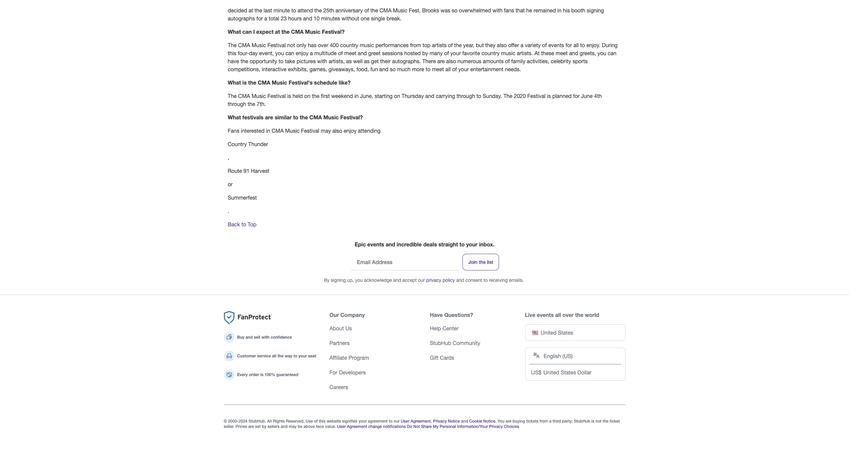 Task type: locate. For each thing, give the bounding box(es) containing it.
of
[[365, 7, 369, 14], [449, 42, 453, 48], [543, 42, 547, 48], [338, 50, 343, 56], [445, 50, 449, 56], [506, 58, 510, 64], [453, 66, 457, 72], [314, 420, 318, 425]]

are up choices
[[506, 420, 512, 425]]

only
[[297, 42, 307, 48]]

a down the has
[[310, 50, 313, 56]]

on
[[305, 93, 311, 99], [394, 93, 401, 99]]

what down autographs
[[228, 29, 241, 35]]

1 vertical spatial so
[[390, 66, 396, 72]]

customer service all the way to your seat
[[237, 354, 317, 359]]

for inside the cma music festival not only has over 400 country music performances from top artists of the year, but they also offer a variety of events for all to enjoy. during this four-day event, you can enjoy a multitude of meet and greet sessions hosted by many of your favorite country music artists. at these meet and greets, you can have the opportunity to take pictures with artists, as well as get their autographs. there are also numerous amounts of family activities, celebrity sports competitions, interactive exhibits, games, giveaways, food, fun and so much more to meet all of your entertainment needs.
[[566, 42, 573, 48]]

with down the multitude
[[318, 58, 327, 64]]

1 horizontal spatial enjoy
[[344, 128, 357, 134]]

and inside decided at the last minute to attend the 25th anniversary of the cma music fest. brooks was so overwhelmed with fans that he remained in his booth signing autographs for a total 23 hours and 10 minutes without one single break.
[[303, 16, 312, 22]]

0 vertical spatial events
[[549, 42, 565, 48]]

privacy policy link
[[427, 278, 455, 284]]

our right accept at the bottom left of page
[[418, 278, 425, 284]]

0 vertical spatial through
[[457, 93, 476, 99]]

1 vertical spatial from
[[540, 420, 549, 425]]

2 horizontal spatial meet
[[556, 50, 568, 56]]

2 horizontal spatial for
[[574, 93, 580, 99]]

privacy
[[434, 420, 447, 425], [490, 425, 503, 430]]

0 vertical spatial user
[[401, 420, 410, 425]]

as
[[347, 58, 352, 64], [364, 58, 370, 64]]

2 horizontal spatial also
[[497, 42, 507, 48]]

0 vertical spatial in
[[558, 7, 562, 14]]

music down what festivals are similar to the cma music festival?
[[285, 128, 300, 134]]

music inside the cma music festival not only has over 400 country music performances from top artists of the year, but they also offer a variety of events for all to enjoy. during this four-day event, you can enjoy a multitude of meet and greet sessions hosted by many of your favorite country music artists. at these meet and greets, you can have the opportunity to take pictures with artists, as well as get their autographs. there are also numerous amounts of family activities, celebrity sports competitions, interactive exhibits, games, giveaways, food, fun and so much more to meet all of your entertainment needs.
[[252, 42, 266, 48]]

the inside . you are buying tickets from a third party; stubhub is not the ticket seller. prices are set by sellers and may be above face value.
[[603, 420, 609, 425]]

our up notifications
[[394, 420, 400, 425]]

do
[[407, 425, 413, 430]]

1 horizontal spatial .
[[496, 420, 497, 425]]

the for the cma music festival not only has over 400 country music performances from top artists of the year, but they also offer a variety of events for all to enjoy. during this four-day event, you can enjoy a multitude of meet and greet sessions hosted by many of your favorite country music artists. at these meet and greets, you can have the opportunity to take pictures with artists, as well as get their autographs. there are also numerous amounts of family activities, celebrity sports competitions, interactive exhibits, games, giveaways, food, fun and so much more to meet all of your entertainment needs.
[[228, 42, 237, 48]]

©
[[224, 420, 227, 425]]

1 horizontal spatial for
[[566, 42, 573, 48]]

enjoy inside the cma music festival not only has over 400 country music performances from top artists of the year, but they also offer a variety of events for all to enjoy. during this four-day event, you can enjoy a multitude of meet and greet sessions hosted by many of your favorite country music artists. at these meet and greets, you can have the opportunity to take pictures with artists, as well as get their autographs. there are also numerous amounts of family activities, celebrity sports competitions, interactive exhibits, games, giveaways, food, fun and so much more to meet all of your entertainment needs.
[[296, 50, 309, 56]]

competitions,
[[228, 66, 261, 72]]

and left carrying
[[426, 93, 435, 99]]

. for .
[[228, 209, 229, 215]]

decided at the last minute to attend the 25th anniversary of the cma music fest. brooks was so overwhelmed with fans that he remained in his booth signing autographs for a total 23 hours and 10 minutes without one single break.
[[228, 7, 605, 22]]

0 horizontal spatial as
[[347, 58, 352, 64]]

states left dollar
[[561, 370, 577, 376]]

your left the inbox.
[[467, 242, 478, 248]]

1 vertical spatial music
[[502, 50, 516, 56]]

gift cards
[[430, 356, 455, 362]]

2 on from the left
[[394, 93, 401, 99]]

states down live events all over the world
[[558, 330, 574, 336]]

also
[[497, 42, 507, 48], [447, 58, 457, 64], [333, 128, 343, 134]]

festival? up attending
[[341, 114, 363, 121]]

0 horizontal spatial from
[[411, 42, 421, 48]]

can up take on the left top of page
[[286, 50, 295, 56]]

the left 7th.
[[248, 101, 255, 107]]

as left get
[[364, 58, 370, 64]]

states
[[558, 330, 574, 336], [561, 370, 577, 376]]

music down interactive
[[272, 80, 287, 86]]

this
[[228, 50, 237, 56], [319, 420, 326, 425]]

gift
[[430, 356, 439, 362]]

privacy inside button
[[490, 425, 503, 430]]

the
[[255, 7, 262, 14], [315, 7, 322, 14], [371, 7, 378, 14], [282, 29, 290, 35], [455, 42, 462, 48], [241, 58, 248, 64], [248, 80, 257, 86], [312, 93, 320, 99], [248, 101, 255, 107], [300, 114, 308, 121], [479, 260, 486, 265], [576, 312, 584, 319], [278, 354, 284, 359], [603, 420, 609, 425]]

1 horizontal spatial with
[[318, 58, 327, 64]]

notifications
[[383, 425, 406, 430]]

autographs
[[228, 16, 255, 22]]

1 horizontal spatial signing
[[587, 7, 605, 14]]

1 vertical spatial this
[[319, 420, 326, 425]]

get
[[371, 58, 379, 64]]

united right us$
[[544, 370, 560, 376]]

2 horizontal spatial you
[[598, 50, 607, 56]]

2 vertical spatial what
[[228, 114, 241, 121]]

festival?
[[322, 29, 345, 35], [341, 114, 363, 121]]

meet
[[345, 50, 357, 56], [556, 50, 568, 56], [432, 66, 444, 72]]

can
[[243, 29, 252, 35], [286, 50, 295, 56], [608, 50, 617, 56]]

may down reserved.
[[289, 425, 297, 430]]

0 vertical spatial states
[[558, 330, 574, 336]]

four-
[[238, 50, 249, 56]]

all
[[267, 420, 272, 425]]

you down during
[[598, 50, 607, 56]]

1 horizontal spatial not
[[596, 420, 602, 425]]

1 horizontal spatial on
[[394, 93, 401, 99]]

the left list
[[479, 260, 486, 265]]

to left top
[[242, 222, 246, 228]]

meet up well
[[345, 50, 357, 56]]

over
[[318, 42, 329, 48], [563, 312, 574, 319]]

english (us)
[[544, 354, 573, 360]]

what down the competitions,
[[228, 80, 241, 86]]

partners link
[[330, 341, 350, 347]]

0 vertical spatial ,
[[228, 155, 229, 161]]

as left well
[[347, 58, 352, 64]]

1 vertical spatial may
[[289, 425, 297, 430]]

this up face
[[319, 420, 326, 425]]

0 vertical spatial this
[[228, 50, 237, 56]]

0 horizontal spatial notice
[[448, 420, 460, 425]]

2 vertical spatial with
[[262, 335, 270, 341]]

1 horizontal spatial country
[[482, 50, 500, 56]]

1 vertical spatial ,
[[431, 420, 432, 425]]

1 vertical spatial festival?
[[341, 114, 363, 121]]

0 horizontal spatial privacy
[[434, 420, 447, 425]]

what for what is the cma music festival's schedule like?
[[228, 80, 241, 86]]

festival inside the cma music festival not only has over 400 country music performances from top artists of the year, but they also offer a variety of events for all to enjoy. during this four-day event, you can enjoy a multitude of meet and greet sessions hosted by many of your favorite country music artists. at these meet and greets, you can have the opportunity to take pictures with artists, as well as get their autographs. there are also numerous amounts of family activities, celebrity sports competitions, interactive exhibits, games, giveaways, food, fun and so much more to meet all of your entertainment needs.
[[268, 42, 286, 48]]

1 horizontal spatial through
[[457, 93, 476, 99]]

receiving
[[490, 278, 508, 284]]

0 vertical spatial not
[[288, 42, 295, 48]]

music down offer
[[502, 50, 516, 56]]

the left ticket
[[603, 420, 609, 425]]

weekend
[[332, 93, 353, 99]]

can left i
[[243, 29, 252, 35]]

for inside the cma music festival is held on the first weekend in june, starting on thursday and carrying through to sunday. the 2020 festival is planned for june 4th through the 7th.
[[574, 93, 580, 99]]

1 vertical spatial in
[[355, 93, 359, 99]]

agreement down © 2000-2024 stubhub. all rights reserved. use of this website signifies your agreement to our user agreement , privacy notice and cookie notice
[[347, 425, 368, 430]]

events right live
[[537, 312, 554, 319]]

his
[[564, 7, 570, 14]]

events for live events all over the world
[[537, 312, 554, 319]]

1 horizontal spatial over
[[563, 312, 574, 319]]

united down live events all over the world
[[541, 330, 557, 336]]

cma up four-
[[238, 42, 250, 48]]

in left june,
[[355, 93, 359, 99]]

cma down the hours
[[291, 29, 304, 35]]

1 vertical spatial agreement
[[347, 425, 368, 430]]

1 horizontal spatial may
[[321, 128, 331, 134]]

0 vertical spatial by
[[423, 50, 429, 56]]

your down numerous
[[459, 66, 469, 72]]

. for . you are buying tickets from a third party; stubhub is not the ticket seller. prices are set by sellers and may be above face value.
[[496, 420, 497, 425]]

0 vertical spatial enjoy
[[296, 50, 309, 56]]

a left third
[[550, 420, 552, 425]]

2020
[[514, 93, 526, 99]]

0 horizontal spatial our
[[394, 420, 400, 425]]

about us link
[[330, 326, 352, 332]]

the left "world"
[[576, 312, 584, 319]]

events inside the cma music festival not only has over 400 country music performances from top artists of the year, but they also offer a variety of events for all to enjoy. during this four-day event, you can enjoy a multitude of meet and greet sessions hosted by many of your favorite country music artists. at these meet and greets, you can have the opportunity to take pictures with artists, as well as get their autographs. there are also numerous amounts of family activities, celebrity sports competitions, interactive exhibits, games, giveaways, food, fun and so much more to meet all of your entertainment needs.
[[549, 42, 565, 48]]

what up fans
[[228, 114, 241, 121]]

at inside decided at the last minute to attend the 25th anniversary of the cma music fest. brooks was so overwhelmed with fans that he remained in his booth signing autographs for a total 23 hours and 10 minutes without one single break.
[[249, 7, 253, 14]]

1 what from the top
[[228, 29, 241, 35]]

1 horizontal spatial ,
[[431, 420, 432, 425]]

also left attending
[[333, 128, 343, 134]]

live
[[525, 312, 536, 319]]

0 horizontal spatial over
[[318, 42, 329, 48]]

buy and sell with confidence
[[237, 335, 292, 341]]

music up "day" on the top
[[252, 42, 266, 48]]

seat
[[308, 354, 317, 359]]

their
[[381, 58, 391, 64]]

cma up festivals in the left top of the page
[[238, 93, 250, 99]]

festival
[[268, 42, 286, 48], [268, 93, 286, 99], [528, 93, 546, 99], [301, 128, 320, 134]]

cma inside the cma music festival is held on the first weekend in june, starting on thursday and carrying through to sunday. the 2020 festival is planned for june 4th through the 7th.
[[238, 93, 250, 99]]

language_20x20 image
[[534, 353, 540, 360]]

and up do not share my personal information/your privacy choices
[[462, 420, 469, 425]]

1 horizontal spatial by
[[423, 50, 429, 56]]

signing right booth
[[587, 7, 605, 14]]

1 as from the left
[[347, 58, 352, 64]]

1 vertical spatial not
[[596, 420, 602, 425]]

0 vertical spatial our
[[418, 278, 425, 284]]

agreement
[[368, 420, 388, 425]]

ticket
[[610, 420, 621, 425]]

1 vertical spatial privacy
[[490, 425, 503, 430]]

0 vertical spatial .
[[228, 209, 229, 215]]

from inside . you are buying tickets from a third party; stubhub is not the ticket seller. prices are set by sellers and may be above face value.
[[540, 420, 549, 425]]

festival? for what festivals are similar to the cma music festival?
[[341, 114, 363, 121]]

so right was
[[452, 7, 458, 14]]

what for what festivals are similar to the cma music festival?
[[228, 114, 241, 121]]

2 vertical spatial also
[[333, 128, 343, 134]]

user
[[401, 420, 410, 425], [337, 425, 346, 430]]

celebrity
[[551, 58, 572, 64]]

information/your
[[458, 425, 489, 430]]

has
[[308, 42, 317, 48]]

0 horizontal spatial .
[[228, 209, 229, 215]]

country down they
[[482, 50, 500, 56]]

stubhub inside . you are buying tickets from a third party; stubhub is not the ticket seller. prices are set by sellers and may be above face value.
[[574, 420, 591, 425]]

for up celebrity
[[566, 42, 573, 48]]

pictures
[[297, 58, 316, 64]]

notice up the personal
[[448, 420, 460, 425]]

service
[[257, 354, 271, 359]]

there
[[423, 58, 436, 64]]

1 horizontal spatial from
[[540, 420, 549, 425]]

affiliate program link
[[330, 356, 369, 362]]

choices
[[504, 425, 520, 430]]

fan protect gurantee image
[[224, 312, 272, 325]]

2 vertical spatial in
[[266, 128, 270, 134]]

music up 7th.
[[252, 93, 266, 99]]

3 what from the top
[[228, 114, 241, 121]]

united states
[[541, 330, 574, 336]]

2 horizontal spatial in
[[558, 7, 562, 14]]

a inside . you are buying tickets from a third party; stubhub is not the ticket seller. prices are set by sellers and may be above face value.
[[550, 420, 552, 425]]

, inside , route 91 harvest
[[228, 155, 229, 161]]

1 vertical spatial country
[[482, 50, 500, 56]]

1 vertical spatial our
[[394, 420, 400, 425]]

1 vertical spatial at
[[275, 29, 280, 35]]

, up share
[[431, 420, 432, 425]]

guaranteed
[[277, 373, 299, 378]]

company
[[341, 312, 365, 319]]

events
[[549, 42, 565, 48], [368, 242, 385, 248], [537, 312, 554, 319]]

you right up,
[[355, 278, 363, 284]]

privacy down you
[[490, 425, 503, 430]]

stubhub right party;
[[574, 420, 591, 425]]

with
[[493, 7, 503, 14], [318, 58, 327, 64], [262, 335, 270, 341]]

to left sunday. at the right of the page
[[477, 93, 482, 99]]

similar
[[275, 114, 292, 121]]

0 horizontal spatial country
[[341, 42, 359, 48]]

1 vertical spatial .
[[496, 420, 497, 425]]

signing
[[587, 7, 605, 14], [331, 278, 346, 284]]

0 horizontal spatial for
[[257, 16, 263, 22]]

music up the has
[[305, 29, 321, 35]]

with right sell
[[262, 335, 270, 341]]

us$
[[532, 370, 542, 376]]

user agreement change notifications link
[[337, 425, 406, 430]]

through right carrying
[[457, 93, 476, 99]]

1 vertical spatial signing
[[331, 278, 346, 284]]

2 what from the top
[[228, 80, 241, 86]]

0 vertical spatial from
[[411, 42, 421, 48]]

1 vertical spatial enjoy
[[344, 128, 357, 134]]

1 vertical spatial what
[[228, 80, 241, 86]]

at up autographs
[[249, 7, 253, 14]]

like?
[[339, 80, 351, 86]]

1 horizontal spatial this
[[319, 420, 326, 425]]

june
[[582, 93, 593, 99]]

one
[[361, 16, 370, 22]]

1 vertical spatial stubhub
[[574, 420, 591, 425]]

hours
[[288, 16, 302, 22]]

over up united states on the right bottom
[[563, 312, 574, 319]]

many
[[430, 50, 443, 56]]

festival up event,
[[268, 42, 286, 48]]

enjoy down only on the left top of the page
[[296, 50, 309, 56]]

events right "epic"
[[368, 242, 385, 248]]

0 horizontal spatial may
[[289, 425, 297, 430]]

every
[[237, 373, 248, 378]]

festival? down minutes
[[322, 29, 345, 35]]

1 horizontal spatial music
[[502, 50, 516, 56]]

festival? for what can i expect at the cma music festival?
[[322, 29, 345, 35]]

join the list
[[469, 260, 494, 265]]

the
[[228, 42, 237, 48], [228, 93, 237, 99], [504, 93, 513, 99]]

have
[[228, 58, 239, 64]]

not inside . you are buying tickets from a third party; stubhub is not the ticket seller. prices are set by sellers and may be above face value.
[[596, 420, 602, 425]]

0 horizontal spatial by
[[262, 425, 267, 430]]

the inside the cma music festival not only has over 400 country music performances from top artists of the year, but they also offer a variety of events for all to enjoy. during this four-day event, you can enjoy a multitude of meet and greet sessions hosted by many of your favorite country music artists. at these meet and greets, you can have the opportunity to take pictures with artists, as well as get their autographs. there are also numerous amounts of family activities, celebrity sports competitions, interactive exhibits, games, giveaways, food, fun and so much more to meet all of your entertainment needs.
[[228, 42, 237, 48]]

remained
[[534, 7, 556, 14]]

are down the many
[[438, 58, 445, 64]]

by right set
[[262, 425, 267, 430]]

cookie notice link
[[470, 420, 496, 425]]

list
[[487, 260, 494, 265]]

stubhub community
[[430, 341, 481, 347]]

1 vertical spatial through
[[228, 101, 246, 107]]

country right 400
[[341, 42, 359, 48]]

0 vertical spatial for
[[257, 16, 263, 22]]

also left numerous
[[447, 58, 457, 64]]

. inside . you are buying tickets from a third party; stubhub is not the ticket seller. prices are set by sellers and may be above face value.
[[496, 420, 497, 425]]

you
[[498, 420, 505, 425]]

is down the competitions,
[[243, 80, 247, 86]]

1 horizontal spatial privacy
[[490, 425, 503, 430]]

1 vertical spatial with
[[318, 58, 327, 64]]

, route 91 harvest
[[228, 155, 270, 174]]

and down attend
[[303, 16, 312, 22]]

user agreement link
[[401, 420, 431, 425]]

thursday
[[402, 93, 424, 99]]

to inside decided at the last minute to attend the 25th anniversary of the cma music fest. brooks was so overwhelmed with fans that he remained in his booth signing autographs for a total 23 hours and 10 minutes without one single break.
[[292, 7, 296, 14]]

may down what festivals are similar to the cma music festival?
[[321, 128, 331, 134]]

enjoy left attending
[[344, 128, 357, 134]]

91
[[244, 168, 250, 174]]

confidence
[[271, 335, 292, 341]]

join
[[469, 260, 478, 265]]

states inside button
[[558, 330, 574, 336]]

stubhub up the gift cards
[[430, 341, 452, 347]]

events for epic events and incredible deals straight to your inbox.
[[368, 242, 385, 248]]

gift cards link
[[430, 356, 455, 362]]

is inside . you are buying tickets from a third party; stubhub is not the ticket seller. prices are set by sellers and may be above face value.
[[592, 420, 595, 425]]

with left fans
[[493, 7, 503, 14]]

1 horizontal spatial notice
[[484, 420, 496, 425]]

is left planned
[[548, 93, 551, 99]]

all up sports
[[574, 42, 579, 48]]

2 vertical spatial for
[[574, 93, 580, 99]]

0 horizontal spatial in
[[266, 128, 270, 134]]

live events all over the world
[[525, 312, 600, 319]]

by
[[423, 50, 429, 56], [262, 425, 267, 430]]

day
[[249, 50, 258, 56]]

and inside the cma music festival is held on the first weekend in june, starting on thursday and carrying through to sunday. the 2020 festival is planned for june 4th through the 7th.
[[426, 93, 435, 99]]

agreement up the not
[[411, 420, 431, 425]]

music inside decided at the last minute to attend the 25th anniversary of the cma music fest. brooks was so overwhelmed with fans that he remained in his booth signing autographs for a total 23 hours and 10 minutes without one single break.
[[393, 7, 408, 14]]

1 horizontal spatial also
[[447, 58, 457, 64]]

signing right by
[[331, 278, 346, 284]]

share
[[422, 425, 432, 430]]

and left incredible at left
[[386, 242, 396, 248]]

0 vertical spatial signing
[[587, 7, 605, 14]]

order
[[249, 373, 259, 378]]

cma up fans interested in cma music festival may also enjoy attending
[[310, 114, 322, 121]]

meet up celebrity
[[556, 50, 568, 56]]

1 horizontal spatial so
[[452, 7, 458, 14]]

1 horizontal spatial stubhub
[[574, 420, 591, 425]]

0 horizontal spatial so
[[390, 66, 396, 72]]

deals
[[424, 242, 437, 248]]

1 horizontal spatial meet
[[432, 66, 444, 72]]

events up these at the top of page
[[549, 42, 565, 48]]

set
[[255, 425, 261, 430]]

cma up single
[[380, 7, 392, 14]]

a left the total
[[265, 16, 267, 22]]

1 vertical spatial for
[[566, 42, 573, 48]]

for up expect
[[257, 16, 263, 22]]

0 vertical spatial what
[[228, 29, 241, 35]]

for left june
[[574, 93, 580, 99]]

policy
[[443, 278, 455, 284]]

0 vertical spatial with
[[493, 7, 503, 14]]

user up do
[[401, 420, 410, 425]]

sellers
[[268, 425, 280, 430]]

notice
[[448, 420, 460, 425], [484, 420, 496, 425]]

100%
[[265, 373, 276, 378]]



Task type: describe. For each thing, give the bounding box(es) containing it.
join the list button
[[463, 254, 499, 271]]

and left accept at the bottom left of page
[[394, 278, 402, 284]]

center
[[443, 326, 459, 332]]

your left favorite
[[451, 50, 461, 56]]

entertainment
[[471, 66, 504, 72]]

to inside button
[[242, 222, 246, 228]]

by signing up, you acknowledge and accept our privacy policy and consent to receiving emails.
[[324, 278, 524, 284]]

to right consent
[[484, 278, 488, 284]]

your left seat
[[299, 354, 307, 359]]

emails.
[[510, 278, 524, 284]]

cma inside the cma music festival not only has over 400 country music performances from top artists of the year, but they also offer a variety of events for all to enjoy. during this four-day event, you can enjoy a multitude of meet and greet sessions hosted by many of your favorite country music artists. at these meet and greets, you can have the opportunity to take pictures with artists, as well as get their autographs. there are also numerous amounts of family activities, celebrity sports competitions, interactive exhibits, games, giveaways, food, fun and so much more to meet all of your entertainment needs.
[[238, 42, 250, 48]]

or
[[228, 182, 233, 188]]

have questions?
[[430, 312, 474, 319]]

sports
[[573, 58, 588, 64]]

he
[[527, 7, 533, 14]]

a inside decided at the last minute to attend the 25th anniversary of the cma music fest. brooks was so overwhelmed with fans that he remained in his booth signing autographs for a total 23 hours and 10 minutes without one single break.
[[265, 16, 267, 22]]

artists.
[[517, 50, 534, 56]]

decided
[[228, 7, 247, 14]]

cma inside decided at the last minute to attend the 25th anniversary of the cma music fest. brooks was so overwhelmed with fans that he remained in his booth signing autographs for a total 23 hours and 10 minutes without one single break.
[[380, 7, 392, 14]]

to up greets,
[[581, 42, 586, 48]]

expect
[[257, 29, 274, 35]]

1 vertical spatial united
[[544, 370, 560, 376]]

above
[[304, 425, 315, 430]]

are inside the cma music festival not only has over 400 country music performances from top artists of the year, but they also offer a variety of events for all to enjoy. during this four-day event, you can enjoy a multitude of meet and greet sessions hosted by many of your favorite country music artists. at these meet and greets, you can have the opportunity to take pictures with artists, as well as get their autographs. there are also numerous amounts of family activities, celebrity sports competitions, interactive exhibits, games, giveaways, food, fun and so much more to meet all of your entertainment needs.
[[438, 58, 445, 64]]

music inside the cma music festival is held on the first weekend in june, starting on thursday and carrying through to sunday. the 2020 festival is planned for june 4th through the 7th.
[[252, 93, 266, 99]]

greets,
[[580, 50, 597, 56]]

the left year,
[[455, 42, 462, 48]]

games,
[[310, 66, 327, 72]]

fans interested in cma music festival may also enjoy attending
[[228, 128, 381, 134]]

schedule
[[314, 80, 338, 86]]

1 notice from the left
[[448, 420, 460, 425]]

the down 23
[[282, 29, 290, 35]]

0 vertical spatial agreement
[[411, 420, 431, 425]]

and down their
[[380, 66, 389, 72]]

buying
[[513, 420, 526, 425]]

is left held
[[288, 93, 291, 99]]

country
[[228, 142, 247, 148]]

for inside decided at the last minute to attend the 25th anniversary of the cma music fest. brooks was so overwhelmed with fans that he remained in his booth signing autographs for a total 23 hours and 10 minutes without one single break.
[[257, 16, 263, 22]]

in inside the cma music festival is held on the first weekend in june, starting on thursday and carrying through to sunday. the 2020 festival is planned for june 4th through the 7th.
[[355, 93, 359, 99]]

1 vertical spatial also
[[447, 58, 457, 64]]

giveaways,
[[329, 66, 355, 72]]

for developers
[[330, 370, 366, 376]]

0 horizontal spatial signing
[[331, 278, 346, 284]]

1 vertical spatial states
[[561, 370, 577, 376]]

Email Address email field
[[352, 255, 460, 271]]

this inside the cma music festival not only has over 400 country music performances from top artists of the year, but they also offer a variety of events for all to enjoy. during this four-day event, you can enjoy a multitude of meet and greet sessions hosted by many of your favorite country music artists. at these meet and greets, you can have the opportunity to take pictures with artists, as well as get their autographs. there are also numerous amounts of family activities, celebrity sports competitions, interactive exhibits, games, giveaways, food, fun and so much more to meet all of your entertainment needs.
[[228, 50, 237, 56]]

enjoy.
[[587, 42, 601, 48]]

well
[[354, 58, 363, 64]]

planned
[[553, 93, 572, 99]]

signing inside decided at the last minute to attend the 25th anniversary of the cma music fest. brooks was so overwhelmed with fans that he remained in his booth signing autographs for a total 23 hours and 10 minutes without one single break.
[[587, 7, 605, 14]]

my
[[433, 425, 439, 430]]

0 horizontal spatial you
[[276, 50, 284, 56]]

1 horizontal spatial you
[[355, 278, 363, 284]]

help center
[[430, 326, 459, 332]]

summerfest
[[228, 195, 257, 201]]

single
[[371, 16, 385, 22]]

stubhub community link
[[430, 341, 481, 347]]

to right similar
[[293, 114, 299, 121]]

attending
[[358, 128, 381, 134]]

festival down what festivals are similar to the cma music festival?
[[301, 128, 320, 134]]

what festivals are similar to the cma music festival?
[[228, 114, 363, 121]]

so inside the cma music festival not only has over 400 country music performances from top artists of the year, but they also offer a variety of events for all to enjoy. during this four-day event, you can enjoy a multitude of meet and greet sessions hosted by many of your favorite country music artists. at these meet and greets, you can have the opportunity to take pictures with artists, as well as get their autographs. there are also numerous amounts of family activities, celebrity sports competitions, interactive exhibits, games, giveaways, food, fun and so much more to meet all of your entertainment needs.
[[390, 66, 396, 72]]

fun
[[371, 66, 378, 72]]

and inside . you are buying tickets from a third party; stubhub is not the ticket seller. prices are set by sellers and may be above face value.
[[281, 425, 288, 430]]

0 horizontal spatial can
[[243, 29, 252, 35]]

and up well
[[358, 50, 367, 56]]

festival right 2020
[[528, 93, 546, 99]]

sessions
[[382, 50, 403, 56]]

i
[[253, 29, 255, 35]]

are left similar
[[265, 114, 273, 121]]

inbox.
[[479, 242, 495, 248]]

1 horizontal spatial can
[[286, 50, 295, 56]]

the up fans interested in cma music festival may also enjoy attending
[[300, 114, 308, 121]]

third
[[553, 420, 562, 425]]

the down the competitions,
[[248, 80, 257, 86]]

interactive
[[262, 66, 287, 72]]

performances
[[376, 42, 409, 48]]

1 horizontal spatial user
[[401, 420, 410, 425]]

may inside . you are buying tickets from a third party; stubhub is not the ticket seller. prices are set by sellers and may be above face value.
[[289, 425, 297, 430]]

by inside . you are buying tickets from a third party; stubhub is not the ticket seller. prices are set by sellers and may be above face value.
[[262, 425, 267, 430]]

multitude
[[315, 50, 337, 56]]

during
[[602, 42, 618, 48]]

be
[[298, 425, 303, 430]]

dollar
[[578, 370, 592, 376]]

a right offer
[[521, 42, 524, 48]]

cookie
[[470, 420, 483, 425]]

the left "last"
[[255, 7, 262, 14]]

all up united states on the right bottom
[[556, 312, 562, 319]]

0 horizontal spatial stubhub
[[430, 341, 452, 347]]

up,
[[347, 278, 354, 284]]

what for what can i expect at the cma music festival?
[[228, 29, 241, 35]]

to up notifications
[[389, 420, 393, 425]]

the up the competitions,
[[241, 58, 248, 64]]

united inside button
[[541, 330, 557, 336]]

the left first
[[312, 93, 320, 99]]

fest.
[[409, 7, 421, 14]]

1 vertical spatial user
[[337, 425, 346, 430]]

2 notice from the left
[[484, 420, 496, 425]]

and right policy
[[457, 278, 465, 284]]

these
[[542, 50, 555, 56]]

0 horizontal spatial music
[[360, 42, 374, 48]]

our
[[330, 312, 339, 319]]

exhibits,
[[288, 66, 308, 72]]

minute
[[274, 7, 290, 14]]

affiliate program
[[330, 356, 369, 362]]

break.
[[387, 16, 402, 22]]

value.
[[325, 425, 336, 430]]

do not share my personal information/your privacy choices button
[[406, 425, 520, 430]]

personal
[[440, 425, 456, 430]]

0 horizontal spatial also
[[333, 128, 343, 134]]

is right order
[[261, 373, 264, 378]]

of inside decided at the last minute to attend the 25th anniversary of the cma music fest. brooks was so overwhelmed with fans that he remained in his booth signing autographs for a total 23 hours and 10 minutes without one single break.
[[365, 7, 369, 14]]

last
[[264, 7, 272, 14]]

website
[[327, 420, 341, 425]]

the inside button
[[479, 260, 486, 265]]

music down first
[[324, 114, 339, 121]]

the left 2020
[[504, 93, 513, 99]]

and left sell
[[246, 335, 253, 341]]

the for the cma music festival is held on the first weekend in june, starting on thursday and carrying through to sunday. the 2020 festival is planned for june 4th through the 7th.
[[228, 93, 237, 99]]

over inside the cma music festival not only has over 400 country music performances from top artists of the year, but they also offer a variety of events for all to enjoy. during this four-day event, you can enjoy a multitude of meet and greet sessions hosted by many of your favorite country music artists. at these meet and greets, you can have the opportunity to take pictures with artists, as well as get their autographs. there are also numerous amounts of family activities, celebrity sports competitions, interactive exhibits, games, giveaways, food, fun and so much more to meet all of your entertainment needs.
[[318, 42, 329, 48]]

from inside the cma music festival not only has over 400 country music performances from top artists of the year, but they also offer a variety of events for all to enjoy. during this four-day event, you can enjoy a multitude of meet and greet sessions hosted by many of your favorite country music artists. at these meet and greets, you can have the opportunity to take pictures with artists, as well as get their autographs. there are also numerous amounts of family activities, celebrity sports competitions, interactive exhibits, games, giveaways, food, fun and so much more to meet all of your entertainment needs.
[[411, 42, 421, 48]]

change
[[369, 425, 382, 430]]

1 vertical spatial over
[[563, 312, 574, 319]]

sell
[[254, 335, 261, 341]]

offer
[[509, 42, 520, 48]]

to left take on the left top of page
[[279, 58, 284, 64]]

with inside the cma music festival not only has over 400 country music performances from top artists of the year, but they also offer a variety of events for all to enjoy. during this four-day event, you can enjoy a multitude of meet and greet sessions hosted by many of your favorite country music artists. at these meet and greets, you can have the opportunity to take pictures with artists, as well as get their autographs. there are also numerous amounts of family activities, celebrity sports competitions, interactive exhibits, games, giveaways, food, fun and so much more to meet all of your entertainment needs.
[[318, 58, 327, 64]]

total
[[269, 16, 280, 22]]

the up 10
[[315, 7, 322, 14]]

year,
[[464, 42, 475, 48]]

to inside the cma music festival is held on the first weekend in june, starting on thursday and carrying through to sunday. the 2020 festival is planned for june 4th through the 7th.
[[477, 93, 482, 99]]

at
[[535, 50, 540, 56]]

so inside decided at the last minute to attend the 25th anniversary of the cma music fest. brooks was so overwhelmed with fans that he remained in his booth signing autographs for a total 23 hours and 10 minutes without one single break.
[[452, 7, 458, 14]]

1 horizontal spatial at
[[275, 29, 280, 35]]

in inside decided at the last minute to attend the 25th anniversary of the cma music fest. brooks was so overwhelmed with fans that he remained in his booth signing autographs for a total 23 hours and 10 minutes without one single break.
[[558, 7, 562, 14]]

0 horizontal spatial through
[[228, 101, 246, 107]]

amounts
[[483, 58, 504, 64]]

variety
[[525, 42, 541, 48]]

have
[[430, 312, 443, 319]]

united states button
[[525, 325, 626, 349]]

family
[[512, 58, 526, 64]]

0 vertical spatial also
[[497, 42, 507, 48]]

accept
[[403, 278, 417, 284]]

by inside the cma music festival not only has over 400 country music performances from top artists of the year, but they also offer a variety of events for all to enjoy. during this four-day event, you can enjoy a multitude of meet and greet sessions hosted by many of your favorite country music artists. at these meet and greets, you can have the opportunity to take pictures with artists, as well as get their autographs. there are also numerous amounts of family activities, celebrity sports competitions, interactive exhibits, games, giveaways, food, fun and so much more to meet all of your entertainment needs.
[[423, 50, 429, 56]]

festival down "what is the cma music festival's schedule like?"
[[268, 93, 286, 99]]

0 vertical spatial may
[[321, 128, 331, 134]]

0 vertical spatial country
[[341, 42, 359, 48]]

the left way on the left of page
[[278, 354, 284, 359]]

held
[[293, 93, 303, 99]]

country thunder
[[228, 142, 268, 148]]

your up user agreement change notifications link on the left bottom of the page
[[359, 420, 367, 425]]

epic
[[355, 242, 366, 248]]

all right service
[[272, 354, 277, 359]]

cma down similar
[[272, 128, 284, 134]]

acknowledge
[[364, 278, 392, 284]]

to right straight in the right bottom of the page
[[460, 242, 465, 248]]

artists
[[432, 42, 447, 48]]

0 horizontal spatial meet
[[345, 50, 357, 56]]

and up sports
[[570, 50, 579, 56]]

that
[[516, 7, 525, 14]]

with inside decided at the last minute to attend the 25th anniversary of the cma music fest. brooks was so overwhelmed with fans that he remained in his booth signing autographs for a total 23 hours and 10 minutes without one single break.
[[493, 7, 503, 14]]

all down artists at right top
[[446, 66, 451, 72]]

1 on from the left
[[305, 93, 311, 99]]

2 as from the left
[[364, 58, 370, 64]]

the up single
[[371, 7, 378, 14]]

consent
[[466, 278, 483, 284]]

are left set
[[248, 425, 254, 430]]

to down the 'there'
[[426, 66, 431, 72]]

0 vertical spatial privacy
[[434, 420, 447, 425]]

2 horizontal spatial can
[[608, 50, 617, 56]]

7th.
[[257, 101, 266, 107]]

but
[[476, 42, 484, 48]]

to right way on the left of page
[[294, 354, 298, 359]]

cma down interactive
[[258, 80, 271, 86]]

1 horizontal spatial our
[[418, 278, 425, 284]]

not inside the cma music festival not only has over 400 country music performances from top artists of the year, but they also offer a variety of events for all to enjoy. during this four-day event, you can enjoy a multitude of meet and greet sessions hosted by many of your favorite country music artists. at these meet and greets, you can have the opportunity to take pictures with artists, as well as get their autographs. there are also numerous amounts of family activities, celebrity sports competitions, interactive exhibits, games, giveaways, food, fun and so much more to meet all of your entertainment needs.
[[288, 42, 295, 48]]

0 horizontal spatial with
[[262, 335, 270, 341]]

every order is 100% guaranteed
[[237, 373, 299, 378]]



Task type: vqa. For each thing, say whether or not it's contained in the screenshot.
Hall within Tina - The Tina Turner Musical - Fort Worth Sat, Feb 10 • 7:30 Pm Bass Performance Hall
no



